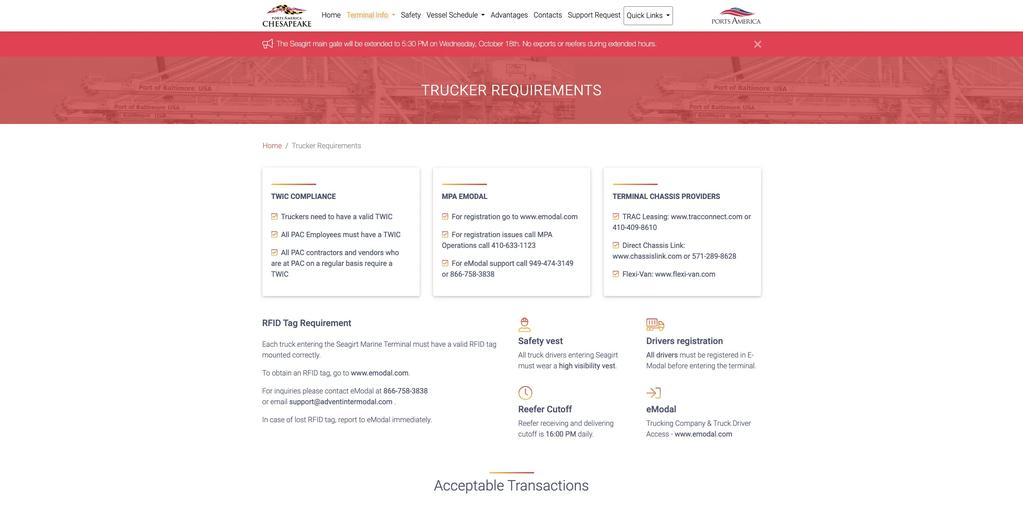 Task type: vqa. For each thing, say whether or not it's contained in the screenshot.
9TH,
no



Task type: describe. For each thing, give the bounding box(es) containing it.
for for for emodal support call 949-474-3149 or 866-758-3838
[[452, 259, 462, 268]]

0 vertical spatial tag,
[[320, 369, 331, 378]]

terminal info
[[347, 11, 390, 19]]

report
[[338, 416, 357, 424]]

safety for safety vest
[[518, 336, 544, 347]]

for for for inquiries please contact emodal at 866-758-3838 or email support@adventintermodal.com .
[[262, 387, 273, 396]]

drivers registration
[[646, 336, 723, 347]]

mpa inside for registration issues call mpa operations call
[[538, 231, 553, 239]]

support request link
[[565, 6, 624, 24]]

require
[[365, 259, 387, 268]]

0 vertical spatial go
[[502, 213, 510, 221]]

trac
[[623, 213, 641, 221]]

safety vest
[[518, 336, 563, 347]]

safety for safety
[[401, 11, 421, 19]]

check square image for for emodal support call
[[442, 260, 448, 267]]

or inside for emodal support call 949-474-3149 or 866-758-3838
[[442, 270, 448, 279]]

vendors
[[358, 249, 384, 257]]

daily.
[[578, 430, 594, 439]]

3838 inside for emodal support call 949-474-3149 or 866-758-3838
[[478, 270, 495, 279]]

410-633-1123 link
[[492, 241, 536, 250]]

terminal for terminal info
[[347, 11, 374, 19]]

regular
[[322, 259, 344, 268]]

issues
[[502, 231, 523, 239]]

rfid tag requirement
[[262, 318, 351, 329]]

correctly.
[[292, 351, 321, 360]]

0 horizontal spatial go
[[333, 369, 341, 378]]

support
[[568, 11, 593, 19]]

check square image for flexi-van:
[[613, 271, 619, 278]]

all pac contractors and vendors who are at pac on a regular basis require a twic
[[271, 249, 399, 279]]

to up issues
[[512, 213, 519, 221]]

pac for employees
[[291, 231, 304, 239]]

valid inside each truck entering the seagirt marine terminal must have a valid rfid tag mounted correctly.
[[453, 340, 468, 349]]

are
[[271, 259, 281, 268]]

1 horizontal spatial requirements
[[491, 82, 602, 99]]

1 vertical spatial 410-
[[492, 241, 506, 250]]

seagirt inside alert
[[290, 40, 311, 48]]

who
[[386, 249, 399, 257]]

during
[[588, 40, 606, 48]]

compliance
[[291, 192, 336, 201]]

quick links
[[627, 11, 665, 20]]

1123
[[520, 241, 536, 250]]

www.flexi-van.com link
[[655, 270, 716, 279]]

1 vertical spatial trucker requirements
[[292, 142, 361, 150]]

2 horizontal spatial .
[[615, 362, 617, 370]]

a down who
[[389, 259, 393, 268]]

1 vertical spatial home
[[263, 142, 282, 150]]

terminal inside each truck entering the seagirt marine terminal must have a valid rfid tag mounted correctly.
[[384, 340, 411, 349]]

lost
[[295, 416, 306, 424]]

modal
[[646, 362, 666, 370]]

direct chassis link: www.chassislink.com or 571-289-8628
[[613, 241, 736, 261]]

company
[[675, 419, 706, 428]]

to
[[262, 369, 270, 378]]

transactions
[[507, 477, 589, 494]]

reefer for reefer receiving and delivering cutoff is
[[518, 419, 539, 428]]

or inside for inquiries please contact emodal at 866-758-3838 or email support@adventintermodal.com .
[[262, 398, 269, 406]]

all for all drivers
[[646, 351, 655, 360]]

be inside alert
[[355, 40, 362, 48]]

link:
[[670, 241, 685, 250]]

no
[[523, 40, 531, 48]]

entering inside each truck entering the seagirt marine terminal must have a valid rfid tag mounted correctly.
[[297, 340, 323, 349]]

all for all pac employees must have a twic
[[281, 231, 289, 239]]

must be registered in e- modal before entering the terminal.
[[646, 351, 756, 370]]

2 drivers from the left
[[656, 351, 678, 360]]

hours.
[[638, 40, 657, 48]]

quick
[[627, 11, 645, 20]]

driver
[[733, 419, 751, 428]]

at inside for inquiries please contact emodal at 866-758-3838 or email support@adventintermodal.com .
[[376, 387, 382, 396]]

1 vertical spatial tag,
[[325, 416, 336, 424]]

need
[[311, 213, 326, 221]]

cutoff
[[547, 404, 572, 415]]

www.tracconnect.com link
[[671, 213, 743, 221]]

0 vertical spatial vest
[[546, 336, 563, 347]]

16:00 pm daily.
[[546, 430, 594, 439]]

a up all pac employees must have a twic
[[353, 213, 357, 221]]

flexi-van: www.flexi-van.com
[[623, 270, 716, 279]]

1 horizontal spatial home link
[[319, 6, 344, 24]]

be inside must be registered in e- modal before entering the terminal.
[[698, 351, 705, 360]]

&
[[707, 419, 712, 428]]

inquiries
[[274, 387, 301, 396]]

support request
[[568, 11, 621, 19]]

twic compliance
[[271, 192, 336, 201]]

633-
[[506, 241, 520, 250]]

for registration go to www.emodal.com
[[452, 213, 578, 221]]

trac leasing: www.tracconnect.com or 410-409-8610
[[613, 213, 751, 232]]

please
[[303, 387, 323, 396]]

tag
[[486, 340, 497, 349]]

employees
[[306, 231, 341, 239]]

to obtain an rfid tag, go to www.emodal.com .
[[262, 369, 410, 378]]

758- inside for emodal support call 949-474-3149 or 866-758-3838
[[464, 270, 478, 279]]

the seagirt main gate will be extended to 5:30 pm on wednesday, october 18th.  no exports or reefers during extended hours. link
[[277, 40, 657, 48]]

reefer receiving and delivering cutoff is
[[518, 419, 614, 439]]

registration for for registration go to www.emodal.com
[[464, 213, 500, 221]]

1 horizontal spatial home
[[322, 11, 341, 19]]

providers
[[682, 192, 720, 201]]

drivers
[[646, 336, 675, 347]]

must inside must be registered in e- modal before entering the terminal.
[[680, 351, 696, 360]]

3838 inside for inquiries please contact emodal at 866-758-3838 or email support@adventintermodal.com .
[[412, 387, 428, 396]]

van.com
[[688, 270, 716, 279]]

2 extended from the left
[[608, 40, 636, 48]]

758- inside for inquiries please contact emodal at 866-758-3838 or email support@adventintermodal.com .
[[398, 387, 412, 396]]

1 vertical spatial pm
[[565, 430, 576, 439]]

to inside alert
[[394, 40, 400, 48]]

truckers
[[281, 213, 309, 221]]

terminal for terminal chassis providers
[[613, 192, 648, 201]]

emodal inside for inquiries please contact emodal at 866-758-3838 or email support@adventintermodal.com .
[[351, 387, 374, 396]]

the seagirt main gate will be extended to 5:30 pm on wednesday, october 18th.  no exports or reefers during extended hours. alert
[[0, 32, 1023, 57]]

basis
[[346, 259, 363, 268]]

tag
[[283, 318, 298, 329]]

check square image for truckers need to have a valid twic
[[271, 213, 277, 220]]

the inside each truck entering the seagirt marine terminal must have a valid rfid tag mounted correctly.
[[325, 340, 335, 349]]

acceptable
[[434, 477, 504, 494]]

1 vertical spatial call
[[479, 241, 490, 250]]

3149
[[557, 259, 574, 268]]

410-633-1123
[[492, 241, 536, 250]]

check square image for direct chassis link:
[[613, 242, 619, 249]]

drivers inside all truck drivers entering seagirt must wear a
[[545, 351, 567, 360]]

check square image for for registration issues call mpa operations call
[[442, 231, 448, 238]]

wear
[[536, 362, 552, 370]]

must inside all truck drivers entering seagirt must wear a
[[518, 362, 535, 370]]

truckers need to have a valid twic
[[281, 213, 393, 221]]

check square image for trac leasing:
[[613, 213, 619, 220]]

trucking
[[646, 419, 674, 428]]

reefers
[[565, 40, 586, 48]]

949-
[[529, 259, 543, 268]]

a inside each truck entering the seagirt marine terminal must have a valid rfid tag mounted correctly.
[[448, 340, 451, 349]]

wednesday,
[[439, 40, 477, 48]]

for for for registration issues call mpa operations call
[[452, 231, 462, 239]]

in
[[740, 351, 746, 360]]

must inside each truck entering the seagirt marine terminal must have a valid rfid tag mounted correctly.
[[413, 340, 429, 349]]

0 vertical spatial have
[[336, 213, 351, 221]]

exports
[[533, 40, 556, 48]]

registration for drivers registration
[[677, 336, 723, 347]]

0 horizontal spatial home link
[[263, 141, 282, 152]]

2 vertical spatial www.emodal.com
[[675, 430, 733, 439]]

at inside all pac contractors and vendors who are at pac on a regular basis require a twic
[[283, 259, 289, 268]]

contacts link
[[531, 6, 565, 24]]

rfid inside each truck entering the seagirt marine terminal must have a valid rfid tag mounted correctly.
[[469, 340, 485, 349]]

0 vertical spatial mpa
[[442, 192, 457, 201]]

mounted
[[262, 351, 291, 360]]

high
[[559, 362, 573, 370]]

contractors
[[306, 249, 343, 257]]

1 horizontal spatial 866-758-3838 link
[[450, 270, 495, 279]]

0 vertical spatial www.emodal.com
[[520, 213, 578, 221]]

the seagirt main gate will be extended to 5:30 pm on wednesday, october 18th.  no exports or reefers during extended hours.
[[277, 40, 657, 48]]

vessel schedule link
[[424, 6, 488, 24]]

1 horizontal spatial .
[[409, 369, 410, 378]]

www.emodal.com link for emodal
[[675, 430, 733, 439]]



Task type: locate. For each thing, give the bounding box(es) containing it.
410- down trac
[[613, 224, 627, 232]]

1 vertical spatial terminal
[[613, 192, 648, 201]]

call left 949-
[[516, 259, 527, 268]]

0 horizontal spatial and
[[345, 249, 357, 257]]

www.emodal.com link down each truck entering the seagirt marine terminal must have a valid rfid tag mounted correctly.
[[351, 369, 409, 378]]

tag, up contact
[[320, 369, 331, 378]]

each truck entering the seagirt marine terminal must have a valid rfid tag mounted correctly.
[[262, 340, 497, 360]]

1 horizontal spatial entering
[[568, 351, 594, 360]]

trucking company & truck driver access -
[[646, 419, 751, 439]]

vessel schedule
[[427, 11, 480, 19]]

an
[[293, 369, 301, 378]]

0 vertical spatial safety
[[401, 11, 421, 19]]

0 vertical spatial trucker
[[421, 82, 487, 99]]

for down mpa emodal
[[452, 213, 462, 221]]

1 pac from the top
[[291, 231, 304, 239]]

or inside alert
[[558, 40, 563, 48]]

before
[[668, 362, 688, 370]]

0 horizontal spatial 866-
[[384, 387, 398, 396]]

seagirt inside each truck entering the seagirt marine terminal must have a valid rfid tag mounted correctly.
[[336, 340, 359, 349]]

call inside for emodal support call 949-474-3149 or 866-758-3838
[[516, 259, 527, 268]]

. down each truck entering the seagirt marine terminal must have a valid rfid tag mounted correctly.
[[409, 369, 410, 378]]

or inside trac leasing: www.tracconnect.com or 410-409-8610
[[745, 213, 751, 221]]

seagirt for each
[[336, 340, 359, 349]]

pac right "are"
[[291, 259, 304, 268]]

requirement
[[300, 318, 351, 329]]

a inside all truck drivers entering seagirt must wear a
[[554, 362, 557, 370]]

check square image left truckers
[[271, 213, 277, 220]]

for down operations
[[452, 259, 462, 268]]

quick links link
[[624, 6, 673, 25]]

valid left tag
[[453, 340, 468, 349]]

474-
[[543, 259, 557, 268]]

be left registered
[[698, 351, 705, 360]]

on inside the seagirt main gate will be extended to 5:30 pm on wednesday, october 18th.  no exports or reefers during extended hours. alert
[[430, 40, 437, 48]]

call up 1123
[[525, 231, 536, 239]]

1 horizontal spatial mpa
[[538, 231, 553, 239]]

all up "are"
[[281, 249, 289, 257]]

on inside all pac contractors and vendors who are at pac on a regular basis require a twic
[[306, 259, 314, 268]]

at up support@adventintermodal.com link
[[376, 387, 382, 396]]

email
[[270, 398, 288, 406]]

check square image for all pac contractors and vendors who are at pac on a regular basis require a twic
[[271, 249, 277, 256]]

0 horizontal spatial check square image
[[271, 213, 277, 220]]

case
[[270, 416, 285, 424]]

the inside must be registered in e- modal before entering the terminal.
[[717, 362, 727, 370]]

0 horizontal spatial safety
[[401, 11, 421, 19]]

-
[[671, 430, 673, 439]]

1 horizontal spatial seagirt
[[336, 340, 359, 349]]

or left reefers
[[558, 40, 563, 48]]

1 horizontal spatial 866-
[[450, 270, 464, 279]]

www.emodal.com down &
[[675, 430, 733, 439]]

or left 571- on the right of page
[[684, 252, 690, 261]]

0 vertical spatial 866-758-3838 link
[[450, 270, 495, 279]]

1 vertical spatial at
[[376, 387, 382, 396]]

1 horizontal spatial 3838
[[478, 270, 495, 279]]

have inside each truck entering the seagirt marine terminal must have a valid rfid tag mounted correctly.
[[431, 340, 446, 349]]

3 pac from the top
[[291, 259, 304, 268]]

. right the visibility
[[615, 362, 617, 370]]

mpa
[[442, 192, 457, 201], [538, 231, 553, 239]]

on
[[430, 40, 437, 48], [306, 259, 314, 268]]

pac
[[291, 231, 304, 239], [291, 249, 304, 257], [291, 259, 304, 268]]

all for all pac contractors and vendors who are at pac on a regular basis require a twic
[[281, 249, 289, 257]]

registration
[[464, 213, 500, 221], [464, 231, 500, 239], [677, 336, 723, 347]]

on down contractors
[[306, 259, 314, 268]]

1 horizontal spatial safety
[[518, 336, 544, 347]]

1 horizontal spatial and
[[570, 419, 582, 428]]

0 horizontal spatial trucker requirements
[[292, 142, 361, 150]]

or left email
[[262, 398, 269, 406]]

main
[[313, 40, 327, 48]]

0 horizontal spatial terminal
[[347, 11, 374, 19]]

1 vertical spatial entering
[[568, 351, 594, 360]]

all truck drivers entering seagirt must wear a
[[518, 351, 618, 370]]

safety left vessel on the top of page
[[401, 11, 421, 19]]

0 vertical spatial www.emodal.com link
[[520, 213, 578, 221]]

1 vertical spatial www.emodal.com
[[351, 369, 409, 378]]

for emodal support call 949-474-3149 or 866-758-3838
[[442, 259, 574, 279]]

will
[[344, 40, 353, 48]]

leasing:
[[642, 213, 669, 221]]

www.chassislink.com
[[613, 252, 682, 261]]

reefer for reefer cutoff
[[518, 404, 545, 415]]

a left tag
[[448, 340, 451, 349]]

0 vertical spatial be
[[355, 40, 362, 48]]

1 vertical spatial home link
[[263, 141, 282, 152]]

truck
[[280, 340, 295, 349], [528, 351, 544, 360]]

check square image
[[271, 213, 277, 220], [442, 231, 448, 238]]

18th.
[[505, 40, 521, 48]]

289-
[[706, 252, 720, 261]]

410- inside trac leasing: www.tracconnect.com or 410-409-8610
[[613, 224, 627, 232]]

pm left daily.
[[565, 430, 576, 439]]

be right will
[[355, 40, 362, 48]]

close image
[[754, 39, 761, 50]]

for inside for registration issues call mpa operations call
[[452, 231, 462, 239]]

chassis up www.chassislink.com link
[[643, 241, 669, 250]]

mpa emodal
[[442, 192, 488, 201]]

to left 5:30
[[394, 40, 400, 48]]

in case of lost rfid tag, report to emodal immediately.
[[262, 416, 432, 424]]

for inside for inquiries please contact emodal at 866-758-3838 or email support@adventintermodal.com .
[[262, 387, 273, 396]]

terminal left info
[[347, 11, 374, 19]]

requirements
[[491, 82, 602, 99], [317, 142, 361, 150]]

0 vertical spatial home
[[322, 11, 341, 19]]

drivers up the high
[[545, 351, 567, 360]]

vest up all truck drivers entering seagirt must wear a in the bottom of the page
[[546, 336, 563, 347]]

emodal inside for emodal support call 949-474-3149 or 866-758-3838
[[464, 259, 488, 268]]

0 vertical spatial trucker requirements
[[421, 82, 602, 99]]

pac left contractors
[[291, 249, 304, 257]]

0 horizontal spatial 3838
[[412, 387, 428, 396]]

receiving
[[541, 419, 569, 428]]

or down operations
[[442, 270, 448, 279]]

www.flexi-
[[655, 270, 688, 279]]

1 vertical spatial truck
[[528, 351, 544, 360]]

1 vertical spatial check square image
[[442, 231, 448, 238]]

1 extended from the left
[[364, 40, 392, 48]]

home link
[[319, 6, 344, 24], [263, 141, 282, 152]]

valid up all pac employees must have a twic
[[359, 213, 374, 221]]

1 vertical spatial have
[[361, 231, 376, 239]]

1 horizontal spatial valid
[[453, 340, 468, 349]]

866- inside for inquiries please contact emodal at 866-758-3838 or email support@adventintermodal.com .
[[384, 387, 398, 396]]

2 reefer from the top
[[518, 419, 539, 428]]

2 pac from the top
[[291, 249, 304, 257]]

seagirt right the
[[290, 40, 311, 48]]

access
[[646, 430, 669, 439]]

safety inside safety link
[[401, 11, 421, 19]]

seagirt inside all truck drivers entering seagirt must wear a
[[596, 351, 618, 360]]

or inside the "direct chassis link: www.chassislink.com or 571-289-8628"
[[684, 252, 690, 261]]

go up issues
[[502, 213, 510, 221]]

all pac employees must have a twic
[[281, 231, 401, 239]]

registered
[[707, 351, 739, 360]]

. up the immediately.
[[394, 398, 396, 406]]

registration down mpa emodal
[[464, 213, 500, 221]]

and up 16:00 pm daily.
[[570, 419, 582, 428]]

pm inside alert
[[418, 40, 428, 48]]

2 horizontal spatial www.emodal.com link
[[675, 430, 733, 439]]

1 vertical spatial pac
[[291, 249, 304, 257]]

trucker
[[421, 82, 487, 99], [292, 142, 316, 150]]

the down registered
[[717, 362, 727, 370]]

chassis inside the "direct chassis link: www.chassislink.com or 571-289-8628"
[[643, 241, 669, 250]]

all down truckers
[[281, 231, 289, 239]]

1 horizontal spatial trucker
[[421, 82, 487, 99]]

and
[[345, 249, 357, 257], [570, 419, 582, 428]]

check square image up operations
[[442, 231, 448, 238]]

and inside reefer receiving and delivering cutoff is
[[570, 419, 582, 428]]

1 vertical spatial safety
[[518, 336, 544, 347]]

1 vertical spatial www.emodal.com link
[[351, 369, 409, 378]]

758-
[[464, 270, 478, 279], [398, 387, 412, 396]]

571-
[[692, 252, 706, 261]]

1 vertical spatial 758-
[[398, 387, 412, 396]]

reefer cutoff
[[518, 404, 572, 415]]

0 vertical spatial on
[[430, 40, 437, 48]]

safety up wear
[[518, 336, 544, 347]]

410-
[[613, 224, 627, 232], [492, 241, 506, 250]]

www.emodal.com up 1123
[[520, 213, 578, 221]]

0 horizontal spatial seagirt
[[290, 40, 311, 48]]

866-758-3838 link down operations
[[450, 270, 495, 279]]

571-289-8628 link
[[692, 252, 736, 261]]

vest right the visibility
[[602, 362, 615, 370]]

a
[[353, 213, 357, 221], [378, 231, 382, 239], [316, 259, 320, 268], [389, 259, 393, 268], [448, 340, 451, 349], [554, 362, 557, 370]]

reefer inside reefer receiving and delivering cutoff is
[[518, 419, 539, 428]]

truck for all
[[528, 351, 544, 360]]

1 horizontal spatial pm
[[565, 430, 576, 439]]

flexi-
[[623, 270, 639, 279]]

www.emodal.com link up 1123
[[520, 213, 578, 221]]

1 vertical spatial 3838
[[412, 387, 428, 396]]

2 vertical spatial terminal
[[384, 340, 411, 349]]

2 vertical spatial call
[[516, 259, 527, 268]]

www.emodal.com link
[[520, 213, 578, 221], [351, 369, 409, 378], [675, 430, 733, 439]]

acceptable transactions
[[434, 477, 589, 494]]

1 vertical spatial mpa
[[538, 231, 553, 239]]

0 horizontal spatial 866-758-3838 link
[[384, 387, 428, 396]]

0 vertical spatial and
[[345, 249, 357, 257]]

entering inside all truck drivers entering seagirt must wear a
[[568, 351, 594, 360]]

seagirt up high visibility vest .
[[596, 351, 618, 360]]

e-
[[748, 351, 754, 360]]

registration for for registration issues call mpa operations call
[[464, 231, 500, 239]]

bullhorn image
[[262, 39, 277, 48]]

1 horizontal spatial extended
[[608, 40, 636, 48]]

check square image
[[442, 213, 448, 220], [613, 213, 619, 220], [271, 231, 277, 238], [613, 242, 619, 249], [271, 249, 277, 256], [442, 260, 448, 267], [613, 271, 619, 278]]

or right the www.tracconnect.com link
[[745, 213, 751, 221]]

tag, left report
[[325, 416, 336, 424]]

entering up correctly.
[[297, 340, 323, 349]]

2 vertical spatial seagirt
[[596, 351, 618, 360]]

0 vertical spatial 758-
[[464, 270, 478, 279]]

drivers up before
[[656, 351, 678, 360]]

a down contractors
[[316, 259, 320, 268]]

all down safety vest
[[518, 351, 526, 360]]

on left wednesday,
[[430, 40, 437, 48]]

each
[[262, 340, 278, 349]]

support
[[490, 259, 515, 268]]

and up basis
[[345, 249, 357, 257]]

1 horizontal spatial www.emodal.com
[[520, 213, 578, 221]]

of
[[286, 416, 293, 424]]

all inside all truck drivers entering seagirt must wear a
[[518, 351, 526, 360]]

truck up mounted
[[280, 340, 295, 349]]

0 horizontal spatial truck
[[280, 340, 295, 349]]

0 vertical spatial call
[[525, 231, 536, 239]]

. inside for inquiries please contact emodal at 866-758-3838 or email support@adventintermodal.com .
[[394, 398, 396, 406]]

safety
[[401, 11, 421, 19], [518, 336, 544, 347]]

check square image for for registration go to
[[442, 213, 448, 220]]

0 horizontal spatial drivers
[[545, 351, 567, 360]]

758- down operations
[[464, 270, 478, 279]]

call right operations
[[479, 241, 490, 250]]

www.emodal.com link down &
[[675, 430, 733, 439]]

support@adventintermodal.com link
[[289, 398, 394, 406]]

check square image for all pac employees must have a twic
[[271, 231, 277, 238]]

all up modal
[[646, 351, 655, 360]]

410- down issues
[[492, 241, 506, 250]]

and inside all pac contractors and vendors who are at pac on a regular basis require a twic
[[345, 249, 357, 257]]

obtain
[[272, 369, 292, 378]]

at
[[283, 259, 289, 268], [376, 387, 382, 396]]

0 vertical spatial chassis
[[650, 192, 680, 201]]

0 horizontal spatial www.emodal.com link
[[351, 369, 409, 378]]

0 vertical spatial valid
[[359, 213, 374, 221]]

1 vertical spatial on
[[306, 259, 314, 268]]

2 horizontal spatial www.emodal.com
[[675, 430, 733, 439]]

call for support
[[516, 259, 527, 268]]

www.tracconnect.com
[[671, 213, 743, 221]]

seagirt for all
[[596, 351, 618, 360]]

0 vertical spatial the
[[325, 340, 335, 349]]

truck up wear
[[528, 351, 544, 360]]

1 vertical spatial be
[[698, 351, 705, 360]]

0 vertical spatial at
[[283, 259, 289, 268]]

0 vertical spatial 3838
[[478, 270, 495, 279]]

for inside for emodal support call 949-474-3149 or 866-758-3838
[[452, 259, 462, 268]]

the down requirement
[[325, 340, 335, 349]]

all inside all pac contractors and vendors who are at pac on a regular basis require a twic
[[281, 249, 289, 257]]

pac for contractors
[[291, 249, 304, 257]]

1 vertical spatial chassis
[[643, 241, 669, 250]]

or
[[558, 40, 563, 48], [745, 213, 751, 221], [684, 252, 690, 261], [442, 270, 448, 279], [262, 398, 269, 406]]

twic
[[271, 192, 289, 201], [375, 213, 393, 221], [383, 231, 401, 239], [271, 270, 289, 279]]

1 vertical spatial reefer
[[518, 419, 539, 428]]

0 vertical spatial pm
[[418, 40, 428, 48]]

0 horizontal spatial trucker
[[292, 142, 316, 150]]

to right the need
[[328, 213, 334, 221]]

2 horizontal spatial seagirt
[[596, 351, 618, 360]]

seagirt
[[290, 40, 311, 48], [336, 340, 359, 349], [596, 351, 618, 360]]

is
[[539, 430, 544, 439]]

www.emodal.com down each truck entering the seagirt marine terminal must have a valid rfid tag mounted correctly.
[[351, 369, 409, 378]]

0 horizontal spatial 410-
[[492, 241, 506, 250]]

to right report
[[359, 416, 365, 424]]

terminal right marine
[[384, 340, 411, 349]]

seagirt left marine
[[336, 340, 359, 349]]

in
[[262, 416, 268, 424]]

pac down truckers
[[291, 231, 304, 239]]

0 horizontal spatial 758-
[[398, 387, 412, 396]]

1 horizontal spatial terminal
[[384, 340, 411, 349]]

registration inside for registration issues call mpa operations call
[[464, 231, 500, 239]]

1 reefer from the top
[[518, 404, 545, 415]]

call for issues
[[525, 231, 536, 239]]

410-409-8610 link
[[613, 224, 657, 232]]

1 horizontal spatial be
[[698, 351, 705, 360]]

8628
[[720, 252, 736, 261]]

truck for each
[[280, 340, 295, 349]]

1 horizontal spatial 410-
[[613, 224, 627, 232]]

direct
[[623, 241, 641, 250]]

chassis up leasing:
[[650, 192, 680, 201]]

0 horizontal spatial be
[[355, 40, 362, 48]]

visibility
[[575, 362, 600, 370]]

chassis for link:
[[643, 241, 669, 250]]

0 vertical spatial registration
[[464, 213, 500, 221]]

www.emodal.com link for each truck entering the seagirt marine terminal must have a valid rfid tag mounted correctly.
[[351, 369, 409, 378]]

1 horizontal spatial on
[[430, 40, 437, 48]]

1 vertical spatial vest
[[602, 362, 615, 370]]

registration up must be registered in e- modal before entering the terminal.
[[677, 336, 723, 347]]

0 horizontal spatial have
[[336, 213, 351, 221]]

all for all truck drivers entering seagirt must wear a
[[518, 351, 526, 360]]

entering down registered
[[690, 362, 715, 370]]

twic inside all pac contractors and vendors who are at pac on a regular basis require a twic
[[271, 270, 289, 279]]

0 vertical spatial check square image
[[271, 213, 277, 220]]

drivers
[[545, 351, 567, 360], [656, 351, 678, 360]]

866-758-3838 link up the immediately.
[[384, 387, 428, 396]]

advantages link
[[488, 6, 531, 24]]

entering inside must be registered in e- modal before entering the terminal.
[[690, 362, 715, 370]]

758- up the immediately.
[[398, 387, 412, 396]]

links
[[646, 11, 663, 20]]

for up operations
[[452, 231, 462, 239]]

extended down info
[[364, 40, 392, 48]]

866- down operations
[[450, 270, 464, 279]]

for up email
[[262, 387, 273, 396]]

pm right 5:30
[[418, 40, 428, 48]]

0 horizontal spatial at
[[283, 259, 289, 268]]

409-
[[627, 224, 641, 232]]

vest
[[546, 336, 563, 347], [602, 362, 615, 370]]

1 vertical spatial go
[[333, 369, 341, 378]]

for for for registration go to www.emodal.com
[[452, 213, 462, 221]]

866- up the immediately.
[[384, 387, 398, 396]]

16:00
[[546, 430, 564, 439]]

2 horizontal spatial entering
[[690, 362, 715, 370]]

chassis for providers
[[650, 192, 680, 201]]

truck inside each truck entering the seagirt marine terminal must have a valid rfid tag mounted correctly.
[[280, 340, 295, 349]]

0 horizontal spatial pm
[[418, 40, 428, 48]]

1 horizontal spatial have
[[361, 231, 376, 239]]

3838 down support on the bottom of the page
[[478, 270, 495, 279]]

october
[[479, 40, 503, 48]]

terminal up trac
[[613, 192, 648, 201]]

registration up operations
[[464, 231, 500, 239]]

2 horizontal spatial have
[[431, 340, 446, 349]]

1 drivers from the left
[[545, 351, 567, 360]]

go up contact
[[333, 369, 341, 378]]

reefer
[[518, 404, 545, 415], [518, 419, 539, 428]]

a left the high
[[554, 362, 557, 370]]

go
[[502, 213, 510, 221], [333, 369, 341, 378]]

0 horizontal spatial .
[[394, 398, 396, 406]]

gate
[[329, 40, 342, 48]]

a up vendors
[[378, 231, 382, 239]]

schedule
[[449, 11, 478, 19]]

2 vertical spatial pac
[[291, 259, 304, 268]]

contact
[[325, 387, 349, 396]]

1 vertical spatial requirements
[[317, 142, 361, 150]]

.
[[615, 362, 617, 370], [409, 369, 410, 378], [394, 398, 396, 406]]

to up contact
[[343, 369, 349, 378]]

3838 up the immediately.
[[412, 387, 428, 396]]

extended right during
[[608, 40, 636, 48]]

1 horizontal spatial 758-
[[464, 270, 478, 279]]

at right "are"
[[283, 259, 289, 268]]

866- inside for emodal support call 949-474-3149 or 866-758-3838
[[450, 270, 464, 279]]

entering up the visibility
[[568, 351, 594, 360]]

949-474-3149 link
[[529, 259, 574, 268]]

truck inside all truck drivers entering seagirt must wear a
[[528, 351, 544, 360]]

1 horizontal spatial the
[[717, 362, 727, 370]]

866-
[[450, 270, 464, 279], [384, 387, 398, 396]]



